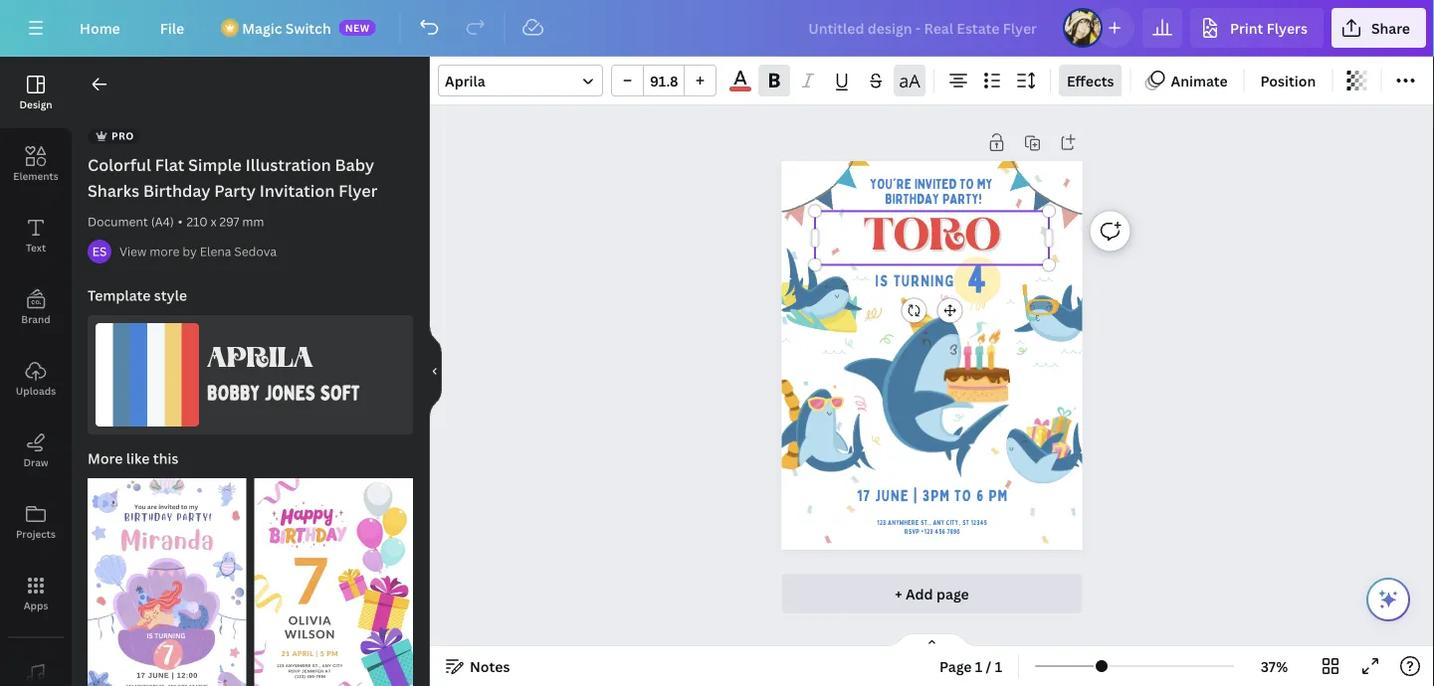 Task type: describe. For each thing, give the bounding box(es) containing it.
toro text field
[[815, 216, 1049, 261]]

projects
[[16, 527, 56, 541]]

is turning
[[875, 271, 955, 290]]

/
[[986, 657, 992, 676]]

1 1 from the left
[[975, 657, 982, 676]]

you're
[[870, 175, 911, 194]]

more
[[150, 243, 180, 260]]

page
[[939, 657, 972, 676]]

Design title text field
[[792, 8, 1055, 48]]

view more by elena sedova button
[[119, 242, 277, 262]]

toro
[[863, 216, 1000, 261]]

design button
[[0, 57, 72, 128]]

new
[[345, 21, 370, 34]]

birthday inside the colorful flat simple illustration baby sharks birthday party invitation flyer
[[143, 180, 210, 202]]

any
[[933, 518, 945, 527]]

file button
[[144, 8, 200, 48]]

canva assistant image
[[1376, 588, 1400, 612]]

share button
[[1331, 8, 1426, 48]]

apps button
[[0, 558, 72, 630]]

17
[[857, 486, 871, 505]]

june
[[875, 486, 909, 505]]

0 vertical spatial to
[[960, 175, 974, 194]]

notes button
[[438, 651, 518, 683]]

file
[[160, 18, 184, 37]]

animate
[[1171, 71, 1228, 90]]

2 1 from the left
[[995, 657, 1002, 676]]

turning
[[893, 271, 955, 290]]

pro
[[111, 129, 134, 143]]

more like this
[[88, 449, 178, 468]]

1 vertical spatial to
[[954, 486, 972, 505]]

view
[[119, 243, 147, 260]]

by
[[182, 243, 197, 260]]

elena
[[200, 243, 231, 260]]

+
[[895, 585, 902, 604]]

invited
[[914, 175, 957, 194]]

aprila for aprila
[[445, 71, 485, 90]]

print flyers
[[1230, 18, 1308, 37]]

more
[[88, 449, 123, 468]]

print flyers button
[[1190, 8, 1323, 48]]

is
[[875, 271, 889, 290]]

style
[[154, 286, 187, 305]]

home
[[80, 18, 120, 37]]

37% button
[[1242, 651, 1307, 683]]

st
[[962, 518, 969, 527]]

elements
[[13, 169, 58, 183]]

this
[[153, 449, 178, 468]]

home link
[[64, 8, 136, 48]]

city,
[[946, 518, 961, 527]]

party!
[[942, 191, 982, 209]]

share
[[1371, 18, 1410, 37]]

main menu bar
[[0, 0, 1434, 57]]

my
[[977, 175, 993, 194]]

projects button
[[0, 487, 72, 558]]

draw
[[23, 456, 48, 469]]

simple
[[188, 154, 242, 176]]

456
[[935, 528, 945, 536]]

magic switch
[[242, 18, 331, 37]]

aprila button
[[438, 65, 603, 97]]

123 anywhere st., any city, st 12345 rsvp +123 456 7890
[[877, 518, 987, 536]]

design
[[19, 98, 52, 111]]

text
[[26, 241, 46, 254]]

anywhere
[[888, 518, 919, 527]]

pm
[[989, 486, 1008, 505]]

brand button
[[0, 272, 72, 343]]

purple pink illustrated sleeping mermaid happy birthday party invitation flyer group
[[88, 467, 246, 687]]

brand
[[21, 312, 50, 326]]

effects button
[[1059, 65, 1122, 97]]

sedova
[[234, 243, 277, 260]]

+123
[[921, 528, 933, 536]]

st.,
[[921, 518, 931, 527]]

you're invited to my
[[870, 175, 993, 194]]

effects
[[1067, 71, 1114, 90]]

template style
[[88, 286, 187, 305]]



Task type: locate. For each thing, give the bounding box(es) containing it.
1 vertical spatial aprila
[[207, 346, 313, 374]]

birthday down flat
[[143, 180, 210, 202]]

flat
[[155, 154, 184, 176]]

animate button
[[1139, 65, 1236, 97]]

aprila inside dropdown button
[[445, 71, 485, 90]]

draw button
[[0, 415, 72, 487]]

pink orange green festive simple illustration holiday decor happy birthday party invitation flyer group
[[254, 467, 413, 687]]

elena sedova image
[[88, 240, 111, 264]]

rsvp
[[904, 528, 919, 536]]

apps
[[24, 599, 48, 613]]

aprila inside aprila bobby jones soft
[[207, 346, 313, 374]]

1 horizontal spatial aprila
[[445, 71, 485, 90]]

6
[[976, 486, 984, 505]]

view more by elena sedova
[[119, 243, 277, 260]]

1
[[975, 657, 982, 676], [995, 657, 1002, 676]]

12345
[[971, 518, 987, 527]]

0 vertical spatial aprila
[[445, 71, 485, 90]]

template
[[88, 286, 151, 305]]

4
[[967, 256, 989, 302]]

1 horizontal spatial birthday
[[885, 191, 940, 209]]

elena sedova element
[[88, 240, 111, 264]]

0 horizontal spatial birthday
[[143, 180, 210, 202]]

|
[[914, 486, 918, 505]]

297
[[219, 213, 239, 230]]

pink orange green festive simple illustration holiday decor happy birthday party invitation flyer image
[[254, 479, 413, 687]]

notes
[[470, 657, 510, 676]]

0 horizontal spatial 1
[[975, 657, 982, 676]]

side panel tab list
[[0, 57, 72, 687]]

text button
[[0, 200, 72, 272]]

123
[[877, 518, 886, 527]]

uploads
[[16, 384, 56, 398]]

invitation
[[259, 180, 335, 202]]

to left 6
[[954, 486, 972, 505]]

#f63f3f image
[[730, 87, 751, 92]]

1 right /
[[995, 657, 1002, 676]]

(a4)
[[151, 213, 174, 230]]

to left "my"
[[960, 175, 974, 194]]

jones
[[265, 381, 316, 407]]

0 horizontal spatial aprila
[[207, 346, 313, 374]]

3pm
[[922, 486, 950, 505]]

+ add page button
[[782, 574, 1082, 614]]

+ add page
[[895, 585, 969, 604]]

group
[[611, 65, 717, 97]]

purple pink illustrated sleeping mermaid happy birthday party invitation flyer image
[[88, 479, 246, 687]]

magic
[[242, 18, 282, 37]]

birthday up toro on the right of the page
[[885, 191, 940, 209]]

page 1 / 1
[[939, 657, 1002, 676]]

birthday
[[143, 180, 210, 202], [885, 191, 940, 209]]

print
[[1230, 18, 1263, 37]]

x
[[211, 213, 217, 230]]

birthday party!
[[885, 191, 982, 209]]

document
[[88, 213, 148, 230]]

210
[[187, 213, 208, 230]]

1 left /
[[975, 657, 982, 676]]

aprila bobby jones soft
[[207, 346, 360, 407]]

to
[[960, 175, 974, 194], [954, 486, 972, 505]]

1 horizontal spatial 1
[[995, 657, 1002, 676]]

soft
[[320, 381, 360, 407]]

uploads button
[[0, 343, 72, 415]]

switch
[[285, 18, 331, 37]]

elements button
[[0, 128, 72, 200]]

hide image
[[429, 324, 442, 419]]

colorful
[[88, 154, 151, 176]]

position button
[[1253, 65, 1324, 97]]

bobby
[[207, 381, 260, 407]]

show pages image
[[884, 633, 980, 649]]

aprila for aprila bobby jones soft
[[207, 346, 313, 374]]

document (a4)
[[88, 213, 174, 230]]

210 x 297 mm
[[187, 213, 264, 230]]

position
[[1260, 71, 1316, 90]]

– – number field
[[650, 71, 678, 90]]

party
[[214, 180, 256, 202]]

page
[[936, 585, 969, 604]]

colorful flat simple illustration baby sharks birthday party invitation flyer
[[88, 154, 377, 202]]

37%
[[1261, 657, 1288, 676]]

flyers
[[1267, 18, 1308, 37]]

flyer
[[339, 180, 377, 202]]

sharks
[[88, 180, 139, 202]]

add
[[906, 585, 933, 604]]

7890
[[947, 528, 960, 536]]

like
[[126, 449, 150, 468]]

17 june | 3pm to 6 pm
[[857, 486, 1008, 505]]

baby
[[335, 154, 374, 176]]

#f63f3f image
[[730, 87, 751, 92]]



Task type: vqa. For each thing, say whether or not it's contained in the screenshot.
the Search search field
no



